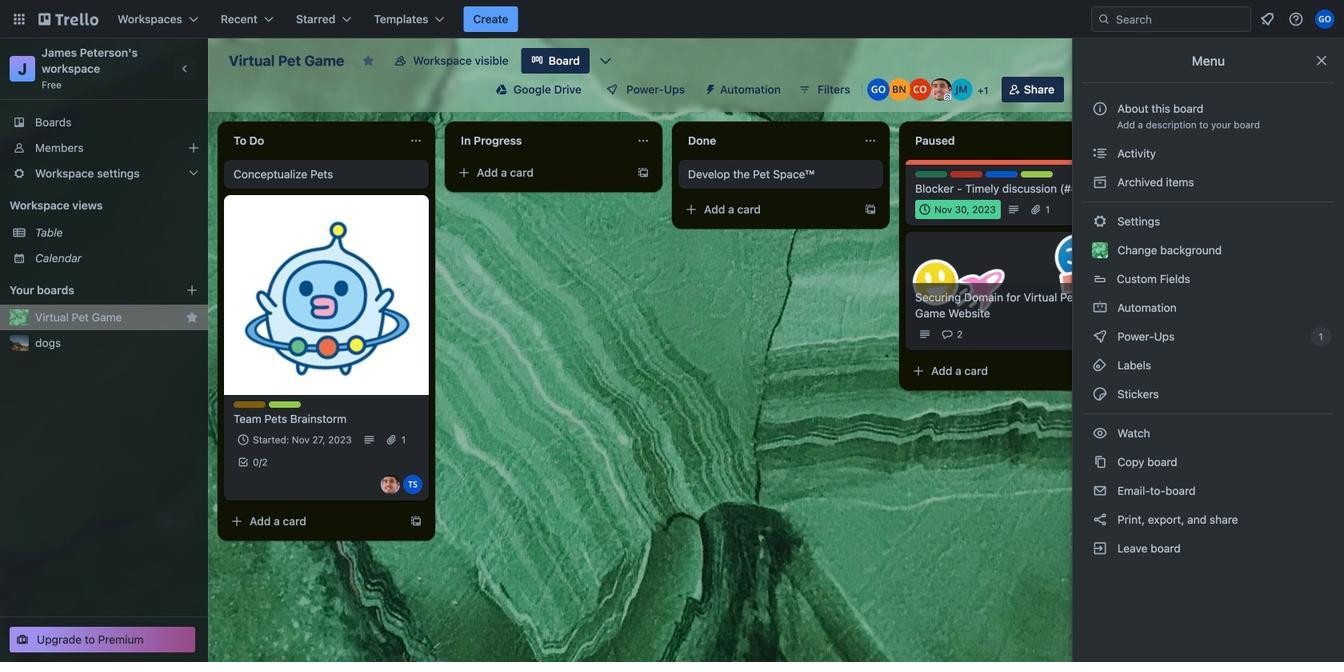 Task type: vqa. For each thing, say whether or not it's contained in the screenshot.
Open information menu 'image'
yes



Task type: describe. For each thing, give the bounding box(es) containing it.
star or unstar board image
[[362, 54, 375, 67]]

1 horizontal spatial james peterson (jamespeterson93) image
[[930, 78, 952, 101]]

color: blue, title: "fyi" element
[[986, 171, 1018, 178]]

5 sm image from the top
[[1092, 512, 1108, 528]]

google drive icon image
[[496, 84, 507, 95]]

christina overa (christinaovera) image
[[909, 78, 931, 101]]

3 sm image from the top
[[1092, 426, 1108, 442]]

color: red, title: "blocker" element
[[951, 171, 983, 178]]

0 vertical spatial create from template… image
[[637, 166, 650, 179]]

0 horizontal spatial james peterson (jamespeterson93) image
[[381, 475, 400, 494]]

color: yellow, title: none image
[[234, 402, 266, 408]]

1 vertical spatial create from template… image
[[864, 203, 877, 216]]

tara schultz (taraschultz7) image
[[403, 475, 422, 494]]

starred icon image
[[186, 311, 198, 324]]

this member is an admin of this board. image
[[944, 94, 951, 101]]

jeremy miller (jeremymiller198) image
[[950, 78, 973, 101]]

search image
[[1098, 13, 1111, 26]]

Search field
[[1111, 8, 1251, 30]]

customize views image
[[598, 53, 614, 69]]

gary orlando (garyorlando) image
[[1315, 10, 1335, 29]]

ben nelson (bennelson96) image
[[888, 78, 910, 101]]

6 sm image from the top
[[1092, 541, 1108, 557]]



Task type: locate. For each thing, give the bounding box(es) containing it.
your boards with 2 items element
[[10, 281, 162, 300]]

1 horizontal spatial create from template… image
[[864, 203, 877, 216]]

0 vertical spatial james peterson (jamespeterson93) image
[[930, 78, 952, 101]]

back to home image
[[38, 6, 98, 32]]

0 notifications image
[[1258, 10, 1277, 29]]

1 sm image from the top
[[1092, 300, 1108, 316]]

open information menu image
[[1288, 11, 1304, 27]]

james peterson (jamespeterson93) image left the tara schultz (taraschultz7) icon at the left
[[381, 475, 400, 494]]

james peterson (jamespeterson93) image
[[930, 78, 952, 101], [381, 475, 400, 494]]

sm image
[[698, 77, 720, 99], [1092, 146, 1108, 162], [1092, 174, 1108, 190], [1092, 214, 1108, 230], [1092, 358, 1108, 374], [1092, 386, 1108, 402], [1092, 454, 1108, 470]]

add board image
[[186, 284, 198, 297]]

color: bold lime, title: "team task" element
[[269, 402, 301, 408]]

None text field
[[906, 128, 1085, 154]]

None checkbox
[[915, 200, 1001, 219]]

1 vertical spatial james peterson (jamespeterson93) image
[[381, 475, 400, 494]]

create from template… image
[[410, 515, 422, 528]]

workspace navigation collapse icon image
[[174, 58, 197, 80]]

color: bold lime, title: none image
[[1021, 171, 1053, 178]]

0 horizontal spatial create from template… image
[[637, 166, 650, 179]]

Board name text field
[[221, 48, 352, 74]]

2 sm image from the top
[[1092, 329, 1108, 345]]

create from template… image
[[637, 166, 650, 179], [864, 203, 877, 216]]

james peterson (jamespeterson93) image right ben nelson (bennelson96) image
[[930, 78, 952, 101]]

None text field
[[224, 128, 403, 154], [451, 128, 631, 154], [679, 128, 858, 154], [224, 128, 403, 154], [451, 128, 631, 154], [679, 128, 858, 154]]

4 sm image from the top
[[1092, 483, 1108, 499]]

gary orlando (garyorlando) image
[[867, 78, 890, 101]]

primary element
[[0, 0, 1344, 38]]

color: green, title: "goal" element
[[915, 171, 947, 178]]

sm image
[[1092, 300, 1108, 316], [1092, 329, 1108, 345], [1092, 426, 1108, 442], [1092, 483, 1108, 499], [1092, 512, 1108, 528], [1092, 541, 1108, 557]]



